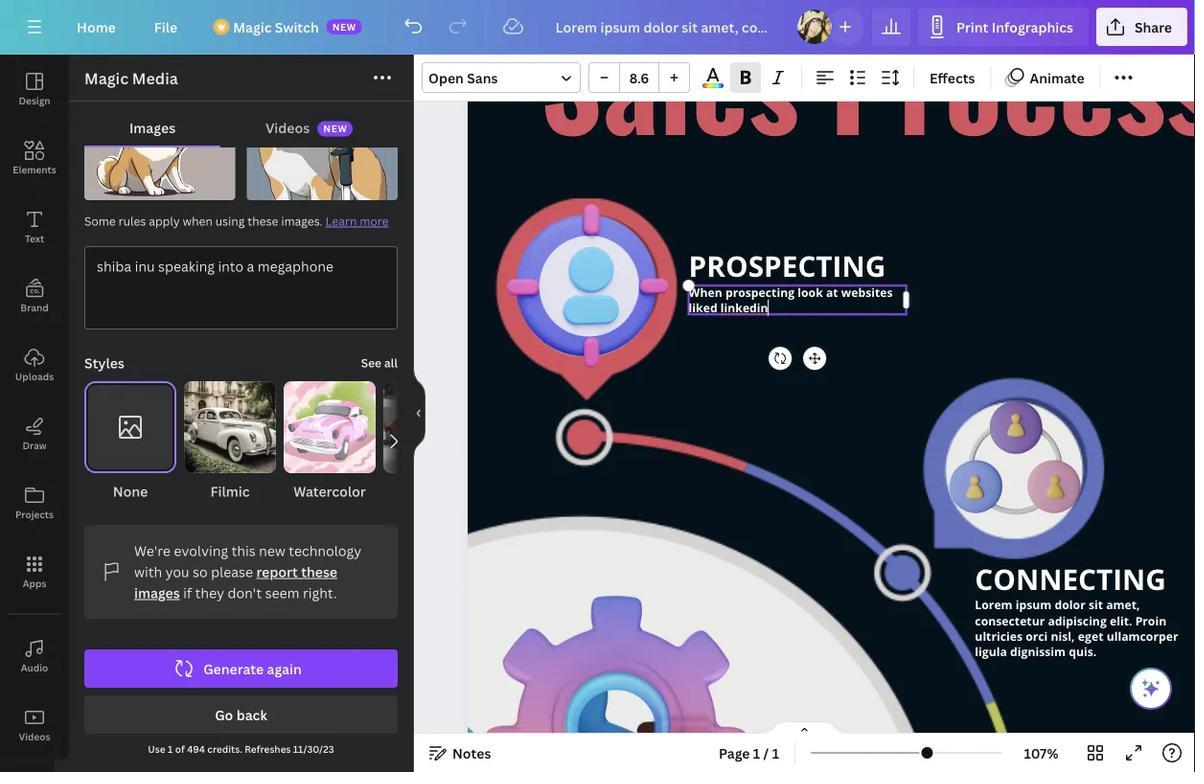 Task type: vqa. For each thing, say whether or not it's contained in the screenshot.
apply
yes



Task type: describe. For each thing, give the bounding box(es) containing it.
Describe an image. Include objects, colors, places... text field
[[85, 247, 397, 329]]

2 horizontal spatial 1
[[772, 744, 779, 763]]

technology
[[289, 542, 362, 560]]

filmic group
[[184, 382, 276, 502]]

share
[[1135, 18, 1172, 36]]

sans
[[467, 69, 498, 87]]

show pages image
[[759, 721, 851, 736]]

107%
[[1024, 744, 1059, 763]]

images
[[129, 118, 176, 137]]

effects
[[930, 69, 975, 87]]

magic switch
[[233, 18, 319, 36]]

amet,
[[1106, 598, 1140, 614]]

learn more link
[[326, 213, 389, 229]]

print infographics button
[[918, 8, 1089, 46]]

you
[[165, 563, 189, 581]]

photo
[[410, 483, 449, 501]]

open sans
[[429, 69, 498, 87]]

look
[[798, 285, 823, 301]]

they
[[195, 584, 224, 603]]

connecting
[[975, 561, 1167, 599]]

dolor
[[1055, 598, 1086, 614]]

orci
[[1026, 629, 1048, 645]]

dignissim
[[1010, 645, 1066, 661]]

ultricies
[[975, 629, 1023, 645]]

when
[[183, 213, 213, 229]]

infographics
[[992, 18, 1074, 36]]

home link
[[61, 8, 131, 46]]

audio button
[[0, 622, 69, 691]]

photo group
[[383, 382, 475, 502]]

consectetur
[[975, 613, 1045, 630]]

generate again button
[[84, 650, 398, 688]]

uploads button
[[0, 331, 69, 400]]

uploads
[[15, 370, 54, 383]]

share button
[[1097, 8, 1188, 46]]

magic for magic switch
[[233, 18, 272, 36]]

apply
[[149, 213, 180, 229]]

images.
[[281, 213, 323, 229]]

canva assistant image
[[1140, 678, 1163, 701]]

brand button
[[0, 262, 69, 331]]

ligula
[[975, 645, 1007, 661]]

audio
[[21, 661, 48, 674]]

watercolor group
[[284, 382, 376, 502]]

1 vertical spatial new
[[323, 122, 347, 135]]

draw
[[22, 439, 47, 452]]

use 1 of 494 credits. refreshes 11/30/23
[[148, 743, 334, 756]]

elements
[[13, 163, 56, 176]]

using
[[215, 213, 245, 229]]

if they don't seem right.
[[180, 584, 337, 603]]

these inside report these images
[[301, 563, 338, 581]]

animate button
[[999, 62, 1092, 93]]

learn
[[326, 213, 357, 229]]

right.
[[303, 584, 337, 603]]

elit.
[[1110, 613, 1133, 630]]

main menu bar
[[0, 0, 1195, 55]]

don't
[[228, 584, 262, 603]]

magic media image
[[0, 760, 69, 773]]

1 for /
[[753, 744, 760, 763]]

videos button
[[0, 691, 69, 760]]

nisl,
[[1051, 629, 1075, 645]]

none group
[[84, 382, 176, 502]]

/
[[764, 744, 769, 763]]

all
[[384, 355, 398, 371]]

page 1 / 1
[[719, 744, 779, 763]]

apps button
[[0, 538, 69, 607]]

watercolor
[[294, 483, 366, 501]]

design button
[[0, 55, 69, 124]]

projects
[[15, 508, 54, 521]]

with
[[134, 563, 162, 581]]

107% button
[[1010, 738, 1073, 769]]

rules
[[118, 213, 146, 229]]

refreshes
[[245, 743, 291, 756]]

credits.
[[207, 743, 242, 756]]

filmic
[[210, 483, 250, 501]]

magic for magic media
[[84, 68, 128, 89]]

liked
[[689, 300, 718, 316]]

images button
[[84, 109, 221, 146]]

print infographics
[[957, 18, 1074, 36]]

text
[[25, 232, 44, 245]]

report
[[256, 563, 298, 581]]

When prospecting look at websites liked linkedin text field
[[689, 285, 906, 316]]



Task type: locate. For each thing, give the bounding box(es) containing it.
1 left the of
[[168, 743, 173, 756]]

open sans button
[[422, 62, 581, 93]]

videos up magic media image
[[19, 730, 50, 743]]

more
[[360, 213, 389, 229]]

1 vertical spatial videos
[[19, 730, 50, 743]]

back
[[236, 706, 267, 724]]

this
[[232, 542, 256, 560]]

design
[[19, 94, 50, 107]]

print
[[957, 18, 989, 36]]

so
[[193, 563, 208, 581]]

0 vertical spatial videos
[[266, 118, 310, 137]]

1 left /
[[753, 744, 760, 763]]

notes
[[452, 744, 491, 763]]

these
[[248, 213, 278, 229], [301, 563, 338, 581]]

effects button
[[922, 62, 983, 93]]

color range image
[[703, 84, 724, 88]]

0 horizontal spatial 1
[[168, 743, 173, 756]]

proin
[[1136, 613, 1167, 630]]

seem
[[265, 584, 300, 603]]

videos inside videos button
[[19, 730, 50, 743]]

generate
[[203, 660, 264, 678]]

11/30/23
[[293, 743, 334, 756]]

at
[[826, 285, 838, 301]]

open
[[429, 69, 464, 87]]

these up right.
[[301, 563, 338, 581]]

apps
[[23, 577, 46, 590]]

we're evolving this new technology with you so please
[[134, 542, 362, 581]]

see all
[[361, 355, 398, 371]]

draw button
[[0, 400, 69, 469]]

when
[[689, 285, 723, 301]]

new up learn
[[323, 122, 347, 135]]

when prospecting look at websites liked linkedin
[[689, 285, 893, 316]]

494
[[187, 743, 205, 756]]

hide image
[[413, 368, 426, 460]]

new
[[332, 20, 356, 33], [323, 122, 347, 135]]

1 horizontal spatial magic
[[233, 18, 272, 36]]

file
[[154, 18, 178, 36]]

0 vertical spatial magic
[[233, 18, 272, 36]]

magic
[[233, 18, 272, 36], [84, 68, 128, 89]]

lorem ipsum dolor sit amet, consectetur adipiscing elit. proin ultricies orci nisl, eget ullamcorper ligula dignissim quis.
[[975, 598, 1179, 661]]

go back button
[[84, 696, 398, 734]]

we're
[[134, 542, 171, 560]]

1 for of
[[168, 743, 173, 756]]

1
[[168, 743, 173, 756], [753, 744, 760, 763], [772, 744, 779, 763]]

0 horizontal spatial magic
[[84, 68, 128, 89]]

– – number field
[[626, 69, 653, 87]]

ipsum
[[1016, 598, 1052, 614]]

some
[[84, 213, 116, 229]]

go
[[215, 706, 233, 724]]

magic left switch
[[233, 18, 272, 36]]

again
[[267, 660, 302, 678]]

elements button
[[0, 124, 69, 193]]

if
[[183, 584, 192, 603]]

quis.
[[1069, 645, 1097, 661]]

linkedin
[[721, 300, 768, 316]]

side panel tab list
[[0, 55, 69, 773]]

home
[[77, 18, 116, 36]]

use
[[148, 743, 166, 756]]

group
[[589, 62, 690, 93]]

see all button
[[361, 354, 398, 373]]

see
[[361, 355, 382, 371]]

please
[[211, 563, 253, 581]]

evolving
[[174, 542, 228, 560]]

0 horizontal spatial these
[[248, 213, 278, 229]]

file button
[[139, 8, 193, 46]]

magic left media
[[84, 68, 128, 89]]

media
[[132, 68, 178, 89]]

lorem
[[975, 598, 1013, 614]]

of
[[175, 743, 185, 756]]

new inside main menu bar
[[332, 20, 356, 33]]

0 vertical spatial new
[[332, 20, 356, 33]]

videos up images.
[[266, 118, 310, 137]]

these right using
[[248, 213, 278, 229]]

1 horizontal spatial 1
[[753, 744, 760, 763]]

projects button
[[0, 469, 69, 538]]

magic media
[[84, 68, 178, 89]]

magic inside main menu bar
[[233, 18, 272, 36]]

switch
[[275, 18, 319, 36]]

1 horizontal spatial these
[[301, 563, 338, 581]]

1 vertical spatial magic
[[84, 68, 128, 89]]

ullamcorper
[[1107, 629, 1179, 645]]

1 vertical spatial these
[[301, 563, 338, 581]]

new right switch
[[332, 20, 356, 33]]

Design title text field
[[540, 8, 788, 46]]

sit
[[1089, 598, 1103, 614]]

0 vertical spatial these
[[248, 213, 278, 229]]

prospecting
[[689, 248, 886, 286]]

new
[[259, 542, 286, 560]]

some rules apply when using these images. learn more
[[84, 213, 389, 229]]

images
[[134, 584, 180, 603]]

generate again
[[203, 660, 302, 678]]

videos
[[266, 118, 310, 137], [19, 730, 50, 743]]

styles
[[84, 354, 124, 372]]

1 horizontal spatial videos
[[266, 118, 310, 137]]

report these images link
[[134, 563, 338, 603]]

prospecting
[[726, 285, 795, 301]]

1 right /
[[772, 744, 779, 763]]

notes button
[[422, 738, 499, 769]]

go back
[[215, 706, 267, 724]]

0 horizontal spatial videos
[[19, 730, 50, 743]]



